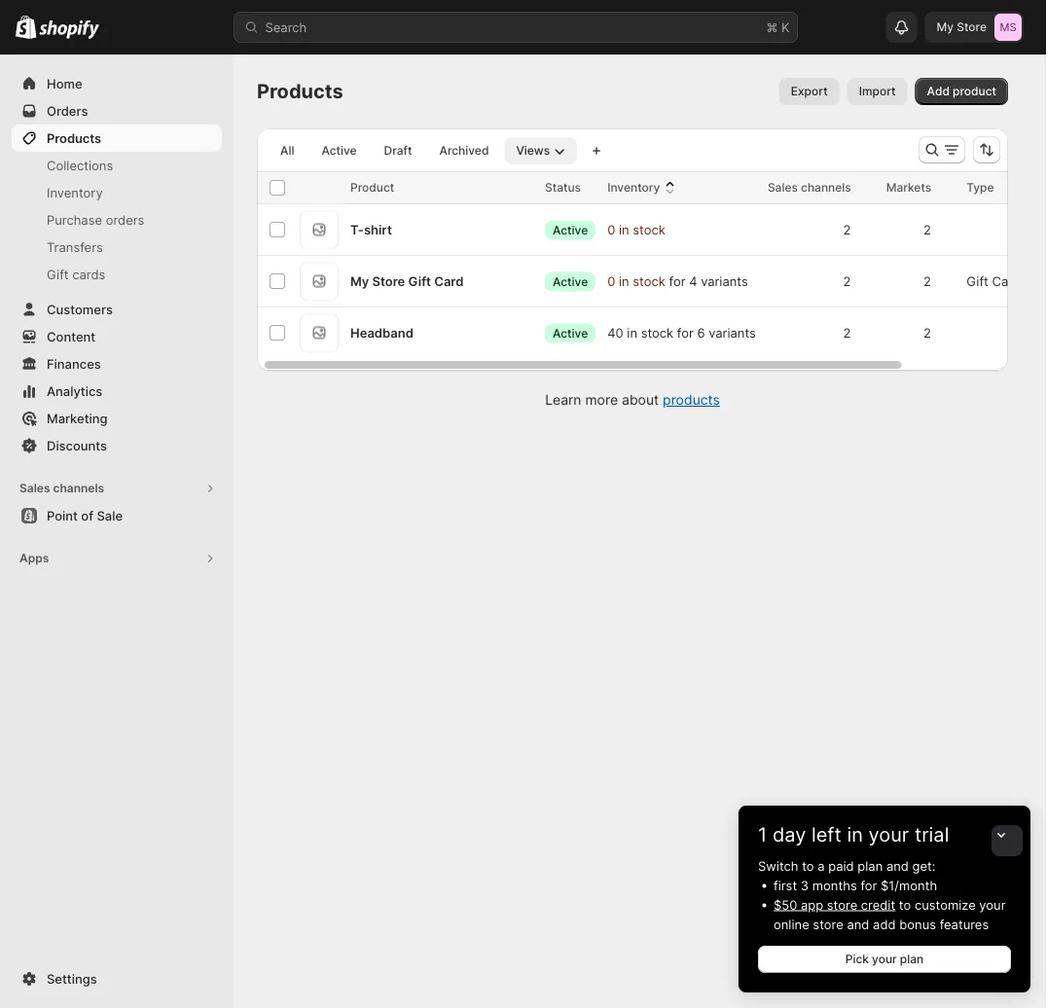 Task type: describe. For each thing, give the bounding box(es) containing it.
sales inside button
[[19, 482, 50, 496]]

add
[[874, 917, 896, 932]]

1
[[759, 823, 768, 847]]

card
[[435, 274, 464, 289]]

my store gift card link
[[351, 272, 464, 291]]

1 day left in your trial button
[[739, 806, 1031, 847]]

my for my store
[[937, 20, 954, 34]]

customers link
[[12, 296, 222, 323]]

your inside to customize your online store and add bonus features
[[980, 898, 1006, 913]]

about
[[622, 392, 659, 409]]

home
[[47, 76, 82, 91]]

import button
[[848, 78, 908, 105]]

shirt
[[364, 222, 392, 237]]

product
[[953, 84, 997, 98]]

$50 app store credit link
[[774, 898, 896, 913]]

k
[[782, 19, 790, 35]]

pick your plan link
[[759, 947, 1012, 974]]

views button
[[505, 137, 578, 165]]

variants for 40 in stock for 6 variants
[[709, 325, 757, 340]]

home link
[[12, 70, 222, 97]]

apps
[[19, 552, 49, 566]]

in for 40 in stock for 6 variants
[[627, 325, 638, 340]]

sale
[[97, 508, 123, 523]]

1 vertical spatial plan
[[901, 953, 924, 967]]

0 vertical spatial channels
[[802, 181, 852, 195]]

export button
[[780, 78, 840, 105]]

add
[[928, 84, 950, 98]]

status
[[545, 181, 581, 195]]

online
[[774, 917, 810, 932]]

40
[[608, 325, 624, 340]]

first 3 months for $1/month
[[774, 878, 938, 893]]

$50
[[774, 898, 798, 913]]

headband
[[351, 325, 414, 340]]

3
[[801, 878, 809, 893]]

my store
[[937, 20, 987, 34]]

collections link
[[12, 152, 222, 179]]

stock for 0 in stock
[[633, 222, 666, 237]]

channels inside button
[[53, 482, 104, 496]]

40 in stock for 6 variants
[[608, 325, 757, 340]]

headband link
[[351, 323, 414, 343]]

cards
[[993, 274, 1028, 289]]

gift cards
[[967, 274, 1028, 289]]

active for my store gift card
[[553, 274, 588, 288]]

to inside to customize your online store and add bonus features
[[900, 898, 912, 913]]

marketing link
[[12, 405, 222, 432]]

discounts link
[[12, 432, 222, 460]]

active for t-shirt
[[553, 223, 588, 237]]

your inside 1 day left in your trial dropdown button
[[869, 823, 910, 847]]

add product link
[[916, 78, 1009, 105]]

for for 0 in stock
[[669, 274, 686, 289]]

pick
[[846, 953, 870, 967]]

settings link
[[12, 966, 222, 993]]

products link
[[663, 392, 720, 409]]

bonus
[[900, 917, 937, 932]]

pick your plan
[[846, 953, 924, 967]]

tab list containing all
[[265, 136, 582, 165]]

orders
[[106, 212, 144, 227]]

0 vertical spatial sales
[[768, 181, 798, 195]]

in inside dropdown button
[[848, 823, 864, 847]]

paid
[[829, 859, 855, 874]]

credit
[[862, 898, 896, 913]]

get:
[[913, 859, 936, 874]]

and for plan
[[887, 859, 909, 874]]

first
[[774, 878, 798, 893]]

point of sale button
[[0, 502, 234, 530]]

point of sale link
[[12, 502, 222, 530]]

a
[[818, 859, 825, 874]]

1 day left in your trial element
[[739, 857, 1031, 993]]

my store gift card
[[351, 274, 464, 289]]

0 in stock for 4 variants
[[608, 274, 749, 289]]

transfers
[[47, 240, 103, 255]]

$1/month
[[881, 878, 938, 893]]

shopify image
[[16, 15, 36, 39]]

analytics
[[47, 384, 103, 399]]

t-
[[351, 222, 364, 237]]

gift for gift cards
[[47, 267, 69, 282]]

switch
[[759, 859, 799, 874]]

content link
[[12, 323, 222, 351]]

active link
[[310, 137, 369, 165]]

sales channels inside button
[[19, 482, 104, 496]]

⌘ k
[[767, 19, 790, 35]]

learn
[[545, 392, 582, 409]]

for inside 1 day left in your trial element
[[861, 878, 878, 893]]

cards
[[72, 267, 105, 282]]

in for 0 in stock for 4 variants
[[619, 274, 630, 289]]

switch to a paid plan and get:
[[759, 859, 936, 874]]

analytics link
[[12, 378, 222, 405]]

archived
[[440, 144, 489, 158]]

0 horizontal spatial inventory
[[47, 185, 103, 200]]

$50 app store credit
[[774, 898, 896, 913]]

views
[[517, 144, 550, 158]]

app
[[801, 898, 824, 913]]



Task type: locate. For each thing, give the bounding box(es) containing it.
my for my store gift card
[[351, 274, 369, 289]]

settings
[[47, 972, 97, 987]]

all
[[280, 144, 294, 158]]

1 vertical spatial variants
[[709, 325, 757, 340]]

1 horizontal spatial sales channels
[[768, 181, 852, 195]]

1 day left in your trial
[[759, 823, 950, 847]]

stock left "4" at the right top of page
[[633, 274, 666, 289]]

1 vertical spatial my
[[351, 274, 369, 289]]

finances link
[[12, 351, 222, 378]]

0 horizontal spatial and
[[848, 917, 870, 932]]

transfers link
[[12, 234, 222, 261]]

0 vertical spatial products
[[257, 79, 343, 103]]

0 vertical spatial my
[[937, 20, 954, 34]]

0 vertical spatial store
[[828, 898, 858, 913]]

0 horizontal spatial products
[[47, 130, 101, 146]]

1 0 from the top
[[608, 222, 616, 237]]

0 down inventory "button" at top
[[608, 222, 616, 237]]

for
[[669, 274, 686, 289], [678, 325, 694, 340], [861, 878, 878, 893]]

of
[[81, 508, 93, 523]]

2 vertical spatial stock
[[641, 325, 674, 340]]

store for my store gift card
[[372, 274, 405, 289]]

learn more about products
[[545, 392, 720, 409]]

import
[[860, 84, 896, 98]]

all link
[[269, 137, 306, 165]]

0 horizontal spatial gift
[[47, 267, 69, 282]]

store down the months
[[828, 898, 858, 913]]

in right 40
[[627, 325, 638, 340]]

and left the 'add'
[[848, 917, 870, 932]]

t-shirt
[[351, 222, 392, 237]]

type button
[[967, 178, 1014, 198]]

2 button
[[834, 210, 875, 249], [914, 210, 955, 249], [834, 262, 875, 301], [914, 262, 955, 301], [834, 314, 875, 353], [914, 314, 955, 353]]

1 horizontal spatial sales
[[768, 181, 798, 195]]

1 horizontal spatial inventory
[[608, 181, 661, 195]]

gift left cards at top left
[[47, 267, 69, 282]]

stock down inventory "button" at top
[[633, 222, 666, 237]]

0 vertical spatial sales channels
[[768, 181, 852, 195]]

gift left cards
[[967, 274, 989, 289]]

store up headband
[[372, 274, 405, 289]]

1 vertical spatial to
[[900, 898, 912, 913]]

store down $50 app store credit link
[[813, 917, 844, 932]]

stock for 0 in stock for 4 variants
[[633, 274, 666, 289]]

2
[[844, 222, 852, 237], [924, 222, 932, 237], [844, 274, 852, 289], [924, 274, 932, 289], [844, 325, 852, 340], [924, 325, 932, 340]]

your up features
[[980, 898, 1006, 913]]

features
[[940, 917, 990, 932]]

gift for gift cards
[[967, 274, 989, 289]]

variants for 0 in stock for 4 variants
[[701, 274, 749, 289]]

products up collections
[[47, 130, 101, 146]]

and
[[887, 859, 909, 874], [848, 917, 870, 932]]

plan up the "first 3 months for $1/month"
[[858, 859, 883, 874]]

and inside to customize your online store and add bonus features
[[848, 917, 870, 932]]

0 vertical spatial plan
[[858, 859, 883, 874]]

channels
[[802, 181, 852, 195], [53, 482, 104, 496]]

0 horizontal spatial store
[[372, 274, 405, 289]]

to left a
[[803, 859, 815, 874]]

0 vertical spatial stock
[[633, 222, 666, 237]]

1 horizontal spatial gift
[[409, 274, 431, 289]]

1 horizontal spatial to
[[900, 898, 912, 913]]

1 vertical spatial stock
[[633, 274, 666, 289]]

customers
[[47, 302, 113, 317]]

your left trial
[[869, 823, 910, 847]]

inventory
[[608, 181, 661, 195], [47, 185, 103, 200]]

1 vertical spatial products
[[47, 130, 101, 146]]

variants right 6
[[709, 325, 757, 340]]

0 horizontal spatial my
[[351, 274, 369, 289]]

0 horizontal spatial sales
[[19, 482, 50, 496]]

0 horizontal spatial to
[[803, 859, 815, 874]]

active inside active link
[[322, 144, 357, 158]]

0 vertical spatial store
[[957, 20, 987, 34]]

for for 40 in stock
[[678, 325, 694, 340]]

4
[[690, 274, 698, 289]]

0 up 40
[[608, 274, 616, 289]]

0 for 0 in stock for 4 variants
[[608, 274, 616, 289]]

stock for 40 in stock for 6 variants
[[641, 325, 674, 340]]

purchase orders
[[47, 212, 144, 227]]

shopify image
[[39, 20, 100, 39]]

stock right 40
[[641, 325, 674, 340]]

products up 'all'
[[257, 79, 343, 103]]

orders
[[47, 103, 88, 118]]

gift cards
[[47, 267, 105, 282]]

my left the my store image
[[937, 20, 954, 34]]

6
[[698, 325, 706, 340]]

1 vertical spatial channels
[[53, 482, 104, 496]]

1 horizontal spatial and
[[887, 859, 909, 874]]

draft link
[[373, 137, 424, 165]]

gift cards link
[[12, 261, 222, 288]]

type
[[967, 181, 995, 195]]

variants
[[701, 274, 749, 289], [709, 325, 757, 340]]

2 0 from the top
[[608, 274, 616, 289]]

for up credit
[[861, 878, 878, 893]]

product
[[351, 181, 395, 195]]

sales channels button
[[12, 475, 222, 502]]

in down inventory "button" at top
[[619, 222, 630, 237]]

products link
[[12, 125, 222, 152]]

2 horizontal spatial gift
[[967, 274, 989, 289]]

1 vertical spatial sales channels
[[19, 482, 104, 496]]

0
[[608, 222, 616, 237], [608, 274, 616, 289]]

tab list
[[265, 136, 582, 165]]

point of sale
[[47, 508, 123, 523]]

1 horizontal spatial store
[[957, 20, 987, 34]]

⌘
[[767, 19, 778, 35]]

and up $1/month
[[887, 859, 909, 874]]

finances
[[47, 356, 101, 372]]

1 horizontal spatial my
[[937, 20, 954, 34]]

trial
[[915, 823, 950, 847]]

1 horizontal spatial channels
[[802, 181, 852, 195]]

0 horizontal spatial plan
[[858, 859, 883, 874]]

store for my store
[[957, 20, 987, 34]]

1 vertical spatial store
[[372, 274, 405, 289]]

plan down bonus
[[901, 953, 924, 967]]

discounts
[[47, 438, 107, 453]]

1 vertical spatial sales
[[19, 482, 50, 496]]

months
[[813, 878, 858, 893]]

add product
[[928, 84, 997, 98]]

export
[[791, 84, 828, 98]]

markets
[[887, 181, 932, 195]]

purchase orders link
[[12, 206, 222, 234]]

content
[[47, 329, 96, 344]]

0 vertical spatial to
[[803, 859, 815, 874]]

gift left card
[[409, 274, 431, 289]]

marketing
[[47, 411, 108, 426]]

archived link
[[428, 137, 501, 165]]

your inside pick your plan link
[[873, 953, 898, 967]]

left
[[812, 823, 842, 847]]

0 horizontal spatial sales channels
[[19, 482, 104, 496]]

in up 40
[[619, 274, 630, 289]]

1 vertical spatial your
[[980, 898, 1006, 913]]

for left 6
[[678, 325, 694, 340]]

apps button
[[12, 545, 222, 573]]

in right the "left"
[[848, 823, 864, 847]]

my store image
[[995, 14, 1022, 41]]

your right pick
[[873, 953, 898, 967]]

2 vertical spatial your
[[873, 953, 898, 967]]

in for 0 in stock
[[619, 222, 630, 237]]

2 vertical spatial for
[[861, 878, 878, 893]]

1 horizontal spatial products
[[257, 79, 343, 103]]

store inside to customize your online store and add bonus features
[[813, 917, 844, 932]]

channels up point of sale
[[53, 482, 104, 496]]

1 vertical spatial store
[[813, 917, 844, 932]]

0 vertical spatial for
[[669, 274, 686, 289]]

search
[[265, 19, 307, 35]]

active
[[322, 144, 357, 158], [553, 223, 588, 237], [553, 274, 588, 288], [553, 326, 588, 340]]

orders link
[[12, 97, 222, 125]]

purchase
[[47, 212, 102, 227]]

0 vertical spatial your
[[869, 823, 910, 847]]

draft
[[384, 144, 412, 158]]

products
[[663, 392, 720, 409]]

0 horizontal spatial channels
[[53, 482, 104, 496]]

my
[[937, 20, 954, 34], [351, 274, 369, 289]]

your
[[869, 823, 910, 847], [980, 898, 1006, 913], [873, 953, 898, 967]]

customize
[[915, 898, 976, 913]]

collections
[[47, 158, 113, 173]]

0 vertical spatial 0
[[608, 222, 616, 237]]

t-shirt link
[[351, 220, 392, 240]]

active for headband
[[553, 326, 588, 340]]

variants right "4" at the right top of page
[[701, 274, 749, 289]]

inventory link
[[12, 179, 222, 206]]

0 for 0 in stock
[[608, 222, 616, 237]]

more
[[586, 392, 618, 409]]

and for store
[[848, 917, 870, 932]]

inventory inside "button"
[[608, 181, 661, 195]]

sales channels down export button
[[768, 181, 852, 195]]

0 vertical spatial and
[[887, 859, 909, 874]]

1 horizontal spatial plan
[[901, 953, 924, 967]]

sales channels
[[768, 181, 852, 195], [19, 482, 104, 496]]

inventory up purchase
[[47, 185, 103, 200]]

point
[[47, 508, 78, 523]]

inventory up 0 in stock
[[608, 181, 661, 195]]

1 vertical spatial and
[[848, 917, 870, 932]]

0 vertical spatial variants
[[701, 274, 749, 289]]

1 vertical spatial 0
[[608, 274, 616, 289]]

to down $1/month
[[900, 898, 912, 913]]

store left the my store image
[[957, 20, 987, 34]]

0 in stock
[[608, 222, 666, 237]]

sales channels up point
[[19, 482, 104, 496]]

for left "4" at the right top of page
[[669, 274, 686, 289]]

1 vertical spatial for
[[678, 325, 694, 340]]

channels left markets
[[802, 181, 852, 195]]

my down t-
[[351, 274, 369, 289]]



